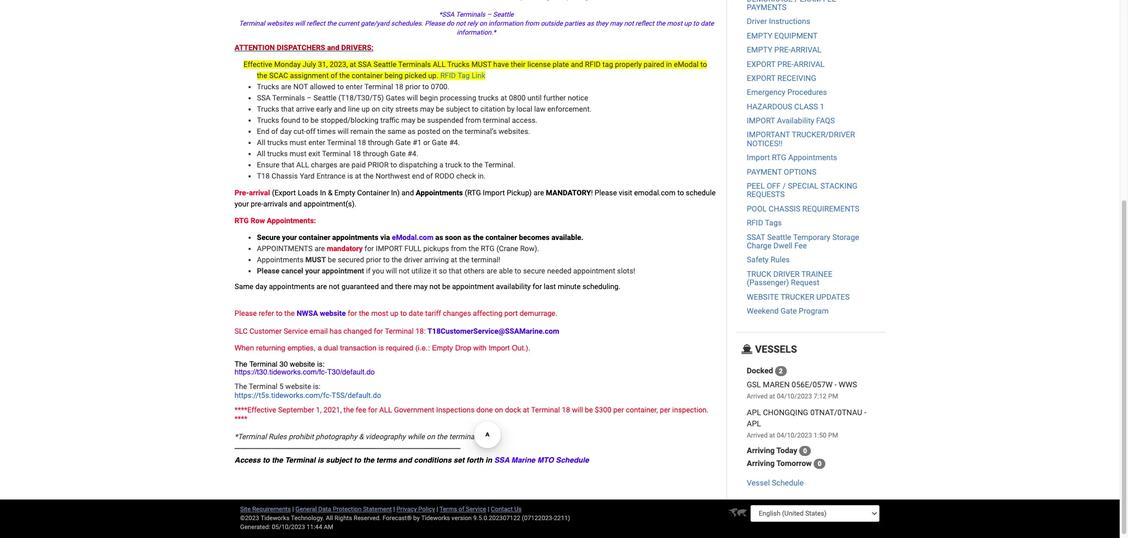 Task type: vqa. For each thing, say whether or not it's contained in the screenshot.
'Customer Service /Container Availability: Email: T18CustomerService@SSAMarine.com Phone: 866-545-3142'
no



Task type: locate. For each thing, give the bounding box(es) containing it.
1 per from the left
[[613, 406, 624, 415]]

please up 'slc'
[[235, 310, 257, 318]]

prior inside trucks are not allowed to enter terminal 18 prior to 0700. ssa terminals – seattle (t18/t30/t5) gates will begin processing trucks at 0800 until further notice trucks that arrive early and line up on city streets may be subject to citation by local law enforcement. trucks found to be stopped/blocking traffic may be suspended from terminal access. end of day cut-off times will remain the same as posted on the terminal's websites. all trucks must enter terminal 18 through gate #1 or gate #4. all trucks must exit terminal 18 through gate #4. ensure that all charges are paid prior to dispatching a truck to the terminal. t18 chassis yard entrance is at the northwest end of rodo check in.
[[405, 83, 421, 91]]

scheduling.
[[583, 283, 621, 291]]

by inside site requirements | general data protection statement | privacy policy | terms of service | contact us ©2023 tideworks technology. all rights reserved. forecast® by tideworks version 9.5.0.202307122 (07122023-2211) generated: 05/10/2023 11:44 am
[[413, 515, 420, 522]]

rtg left row
[[235, 217, 249, 225]]

in inside effective monday july 31, 2023, at ssa seattle terminals all trucks must have their license plate and rfid tag properly paired in emodal to the scac assignment of the container being picked up.
[[666, 60, 672, 69]]

dual
[[324, 344, 338, 353]]

1 arrived from the top
[[747, 393, 768, 401]]

1 horizontal spatial day
[[280, 127, 292, 136]]

streets
[[395, 105, 418, 113]]

port
[[504, 310, 518, 318]]

most inside *ssa terminals – seattle terminal websites will reflect the current gate/yard schedules. please do not rely on information from outside parties as they may not reflect the most up to date information.*
[[667, 20, 682, 27]]

1 horizontal spatial by
[[507, 105, 515, 113]]

gate
[[395, 139, 411, 147], [432, 139, 447, 147], [390, 150, 406, 158], [781, 307, 797, 316]]

2 vertical spatial appointments
[[257, 256, 304, 264]]

appointments up 'mandatory'
[[332, 233, 378, 242]]

from up terminal's
[[465, 116, 481, 125]]

1 vertical spatial the
[[235, 383, 247, 391]]

0 vertical spatial appointments
[[788, 153, 837, 162]]

appointments inside demurrage / exam fee payments driver instructions empty equipment empty pre-arrival export pre-arrival export receiving emergency procedures hazardous class 1 import availability faqs important trucker/driver notices!! import rtg appointments payment options peel off / special stacking requests pool chassis requirements rfid tags ssat seattle temporary storage charge dwell fee safety rules truck driver trainee (passenger) request website trucker updates weekend gate program
[[788, 153, 837, 162]]

that up found
[[281, 105, 294, 113]]

terminal inside *ssa terminals – seattle terminal websites will reflect the current gate/yard schedules. please do not rely on information from outside parties as they may not reflect the most up to date information.*
[[239, 20, 265, 27]]

not
[[293, 83, 308, 91]]

1 vertical spatial from
[[465, 116, 481, 125]]

seattle inside *ssa terminals – seattle terminal websites will reflect the current gate/yard schedules. please do not rely on information from outside parties as they may not reflect the most up to date information.*
[[493, 11, 514, 18]]

1 vertical spatial trucks
[[267, 139, 288, 147]]

apl
[[747, 408, 761, 417], [747, 420, 761, 429]]

dwell
[[774, 241, 793, 250]]

1 horizontal spatial 0
[[818, 460, 822, 468]]

4 | from the left
[[488, 506, 489, 513]]

1 vertical spatial up
[[362, 105, 370, 113]]

0 vertical spatial appointments
[[332, 233, 378, 242]]

schedule down tomorrow
[[772, 479, 804, 488]]

1 vertical spatial import
[[376, 245, 403, 253]]

7:12
[[814, 393, 827, 401]]

rfid up 0700.
[[440, 71, 456, 80]]

reflect up attention dispatchers and drivers:
[[307, 20, 325, 27]]

0 horizontal spatial most
[[371, 310, 388, 318]]

and inside the to schedule your pre-arrivals and appointment(s).
[[289, 200, 302, 208]]

day inside trucks are not allowed to enter terminal 18 prior to 0700. ssa terminals – seattle (t18/t30/t5) gates will begin processing trucks at 0800 until further notice trucks that arrive early and line up on city streets may be subject to citation by local law enforcement. trucks found to be stopped/blocking traffic may be suspended from terminal access. end of day cut-off times will remain the same as posted on the terminal's websites. all trucks must enter terminal 18 through gate #1 or gate #4. all trucks must exit terminal 18 through gate #4. ensure that all charges are paid prior to dispatching a truck to the terminal. t18 chassis yard entrance is at the northwest end of rodo check in.
[[280, 127, 292, 136]]

rights
[[335, 515, 352, 522]]

must
[[472, 60, 492, 69], [305, 256, 326, 264]]

visit
[[619, 189, 632, 197]]

statement
[[363, 506, 392, 513]]

attention
[[235, 44, 275, 52]]

1 vertical spatial service
[[466, 506, 486, 513]]

1 vertical spatial must
[[305, 256, 326, 264]]

2 per from the left
[[660, 406, 671, 415]]

from inside secure your container appointments via emodal.com as soon as the container becomes available. appointments are mandatory for import full pickups from the rtg (crane row). appointments must be secured prior to the driver arriving at the terminal! please cancel your appointment if you will not utilize it so that others are able to secure needed appointment slots!
[[451, 245, 467, 253]]

arrival down equipment
[[791, 45, 822, 54]]

check
[[456, 172, 476, 180]]

a up rodo
[[439, 161, 444, 169]]

2 apl from the top
[[747, 420, 761, 429]]

it
[[433, 267, 437, 275]]

from inside trucks are not allowed to enter terminal 18 prior to 0700. ssa terminals – seattle (t18/t30/t5) gates will begin processing trucks at 0800 until further notice trucks that arrive early and line up on city streets may be subject to citation by local law enforcement. trucks found to be stopped/blocking traffic may be suspended from terminal access. end of day cut-off times will remain the same as posted on the terminal's websites. all trucks must enter terminal 18 through gate #1 or gate #4. all trucks must exit terminal 18 through gate #4. ensure that all charges are paid prior to dispatching a truck to the terminal. t18 chassis yard entrance is at the northwest end of rodo check in.
[[465, 116, 481, 125]]

up inside trucks are not allowed to enter terminal 18 prior to 0700. ssa terminals – seattle (t18/t30/t5) gates will begin processing trucks at 0800 until further notice trucks that arrive early and line up on city streets may be subject to citation by local law enforcement. trucks found to be stopped/blocking traffic may be suspended from terminal access. end of day cut-off times will remain the same as posted on the terminal's websites. all trucks must enter terminal 18 through gate #1 or gate #4. all trucks must exit terminal 18 through gate #4. ensure that all charges are paid prior to dispatching a truck to the terminal. t18 chassis yard entrance is at the northwest end of rodo check in.
[[362, 105, 370, 113]]

https://t30.tideworks.com/fc-
[[235, 368, 327, 376]]

to up begin on the left top
[[422, 83, 429, 91]]

1 horizontal spatial rules
[[771, 255, 790, 264]]

0 horizontal spatial empty
[[334, 189, 355, 197]]

0 horizontal spatial subject
[[326, 456, 352, 465]]

for inside secure your container appointments via emodal.com as soon as the container becomes available. appointments are mandatory for import full pickups from the rtg (crane row). appointments must be secured prior to the driver arriving at the terminal! please cancel your appointment if you will not utilize it so that others are able to secure needed appointment slots!
[[365, 245, 374, 253]]

empty right (i.e.:
[[432, 344, 453, 353]]

may
[[610, 20, 623, 27], [420, 105, 434, 113], [401, 116, 415, 125], [414, 283, 428, 291]]

& right in
[[328, 189, 333, 197]]

in.
[[478, 172, 486, 180]]

up right 'line'
[[362, 105, 370, 113]]

seattle up being
[[374, 60, 397, 69]]

day right same
[[255, 283, 267, 291]]

assignment
[[290, 71, 329, 80]]

rules left the prohibit
[[268, 433, 287, 441]]

entrance
[[317, 172, 346, 180]]

is: inside the terminal 5 website is: https://t5s.tideworks.com/fc-t5s/default.do
[[313, 383, 321, 391]]

2 reflect from the left
[[636, 20, 654, 27]]

please down '*ssa'
[[425, 20, 445, 27]]

0 vertical spatial in
[[666, 60, 672, 69]]

04/10/2023 inside gsl maren 056e / 057w - wws arrived at 04/10/2023 7:12 pm
[[777, 393, 812, 401]]

1 vertical spatial in
[[486, 456, 492, 465]]

0 vertical spatial from
[[525, 20, 539, 27]]

1 horizontal spatial up
[[390, 310, 398, 318]]

1 04/10/2023 from the top
[[777, 393, 812, 401]]

to left schedule
[[678, 189, 684, 197]]

minute
[[558, 283, 581, 291]]

for for 18:
[[374, 327, 383, 336]]

1 vertical spatial ssa
[[257, 94, 271, 102]]

will up streets
[[407, 94, 418, 102]]

enter up exit
[[308, 139, 325, 147]]

0 vertical spatial up
[[684, 20, 692, 27]]

rfid inside demurrage / exam fee payments driver instructions empty equipment empty pre-arrival export pre-arrival export receiving emergency procedures hazardous class 1 import availability faqs important trucker/driver notices!! import rtg appointments payment options peel off / special stacking requests pool chassis requirements rfid tags ssat seattle temporary storage charge dwell fee safety rules truck driver trainee (passenger) request website trucker updates weekend gate program
[[747, 219, 763, 227]]

most up emodal
[[667, 20, 682, 27]]

service inside site requirements | general data protection statement | privacy policy | terms of service | contact us ©2023 tideworks technology. all rights reserved. forecast® by tideworks version 9.5.0.202307122 (07122023-2211) generated: 05/10/2023 11:44 am
[[466, 506, 486, 513]]

the for the terminal 30 website is: https://t30.tideworks.com/fc-t30/default.do
[[235, 360, 247, 368]]

1 vertical spatial #4.
[[408, 150, 418, 158]]

for up the changed at the bottom left of page
[[348, 310, 357, 318]]

not down driver
[[399, 267, 410, 275]]

vessels
[[753, 344, 797, 355]]

seattle inside demurrage / exam fee payments driver instructions empty equipment empty pre-arrival export pre-arrival export receiving emergency procedures hazardous class 1 import availability faqs important trucker/driver notices!! import rtg appointments payment options peel off / special stacking requests pool chassis requirements rfid tags ssat seattle temporary storage charge dwell fee safety rules truck driver trainee (passenger) request website trucker updates weekend gate program
[[767, 233, 791, 242]]

to down there
[[400, 310, 407, 318]]

0 vertical spatial empty
[[747, 31, 773, 40]]

pm
[[828, 393, 838, 401], [828, 432, 838, 440]]

website for the terminal 5 website is:
[[285, 383, 311, 391]]

trucks inside effective monday july 31, 2023, at ssa seattle terminals all trucks must have their license plate and rfid tag properly paired in emodal to the scac assignment of the container being picked up.
[[447, 60, 470, 69]]

$300
[[595, 406, 612, 415]]

the up ****effective
[[235, 383, 247, 391]]

pickup)
[[507, 189, 532, 197]]

2 horizontal spatial ssa
[[494, 456, 509, 465]]

all inside '****effective september 1, 2021, the fee for all government inspections done on dock at terminal 18 will be $300 per container, per inspection. ****'
[[379, 406, 392, 415]]

1 vertical spatial rules
[[268, 433, 287, 441]]

emodal
[[674, 60, 699, 69]]

arrived up arriving today 0 arriving tomorrow 0
[[747, 432, 768, 440]]

july
[[303, 60, 316, 69]]

057w
[[813, 380, 833, 389]]

1 vertical spatial &
[[359, 433, 364, 441]]

0 vertical spatial by
[[507, 105, 515, 113]]

dispatching
[[399, 161, 438, 169]]

ssa down the scac
[[257, 94, 271, 102]]

& up ____________________________________________________________________
[[359, 433, 364, 441]]

version
[[452, 515, 472, 522]]

subject down ____________________________________________________________________
[[326, 456, 352, 465]]

dock
[[505, 406, 521, 415]]

container inside effective monday july 31, 2023, at ssa seattle terminals all trucks must have their license plate and rfid tag properly paired in emodal to the scac assignment of the container being picked up.
[[352, 71, 383, 80]]

| left general in the left of the page
[[292, 506, 294, 513]]

utilize
[[411, 267, 431, 275]]

1 horizontal spatial reflect
[[636, 20, 654, 27]]

affecting
[[473, 310, 503, 318]]

2 empty from the top
[[747, 45, 773, 54]]

will right you
[[386, 267, 397, 275]]

through down same
[[368, 139, 394, 147]]

may down begin on the left top
[[420, 105, 434, 113]]

drivers:
[[341, 44, 374, 52]]

notice
[[568, 94, 588, 102]]

pm inside - apl arrived at 04/10/2023 1:50 pm
[[828, 432, 838, 440]]

container up the (t18/t30/t5)
[[352, 71, 383, 80]]

terminal!
[[471, 256, 501, 264]]

by inside trucks are not allowed to enter terminal 18 prior to 0700. ssa terminals – seattle (t18/t30/t5) gates will begin processing trucks at 0800 until further notice trucks that arrive early and line up on city streets may be subject to citation by local law enforcement. trucks found to be stopped/blocking traffic may be suspended from terminal access. end of day cut-off times will remain the same as posted on the terminal's websites. all trucks must enter terminal 18 through gate #1 or gate #4. all trucks must exit terminal 18 through gate #4. ensure that all charges are paid prior to dispatching a truck to the terminal. t18 chassis yard entrance is at the northwest end of rodo check in.
[[507, 105, 515, 113]]

to inside the to schedule your pre-arrivals and appointment(s).
[[678, 189, 684, 197]]

18 down remain
[[358, 139, 366, 147]]

2 vertical spatial all
[[326, 515, 333, 522]]

slots!
[[617, 267, 635, 275]]

website up 'slc customer service email has changed for terminal 18:'
[[320, 310, 346, 318]]

service up version
[[466, 506, 486, 513]]

0 vertical spatial empty
[[334, 189, 355, 197]]

0 vertical spatial all
[[433, 60, 446, 69]]

1 horizontal spatial schedule
[[772, 479, 804, 488]]

to right refer
[[276, 310, 283, 318]]

terminal's
[[465, 127, 497, 136]]

service up empties,
[[284, 327, 308, 336]]

1,
[[316, 406, 322, 415]]

conditions
[[414, 456, 452, 465]]

on down suspended
[[442, 127, 451, 136]]

rules down dwell
[[771, 255, 790, 264]]

import up payment
[[747, 153, 770, 162]]

1 horizontal spatial prior
[[405, 83, 421, 91]]

| up tideworks
[[437, 506, 438, 513]]

0 vertical spatial day
[[280, 127, 292, 136]]

at right the '2023,'
[[350, 60, 356, 69]]

on right while on the left bottom
[[427, 433, 435, 441]]

– up arrive
[[307, 94, 312, 102]]

the inside *terminal rules prohibit photography & videography while on the terminal.* ____________________________________________________________________
[[437, 433, 447, 441]]

from left outside
[[525, 20, 539, 27]]

2 arrived from the top
[[747, 432, 768, 440]]

must down cut-
[[290, 139, 307, 147]]

import for pre-arrival (export loads in & empty container in) and appointments (rtg import pickup) are mandatory ! please visit
[[483, 189, 505, 197]]

2 vertical spatial up
[[390, 310, 398, 318]]

terminal up required
[[385, 327, 414, 336]]

1 vertical spatial most
[[371, 310, 388, 318]]

0 vertical spatial –
[[487, 11, 491, 18]]

dispatchers
[[277, 44, 325, 52]]

must left exit
[[290, 150, 307, 158]]

1 horizontal spatial subject
[[446, 105, 470, 113]]

through up prior in the top of the page
[[363, 150, 389, 158]]

the down the when
[[235, 360, 247, 368]]

0 vertical spatial arriving
[[747, 446, 775, 455]]

1 vertical spatial must
[[290, 150, 307, 158]]

on inside '****effective september 1, 2021, the fee for all government inspections done on dock at terminal 18 will be $300 per container, per inspection. ****'
[[495, 406, 503, 415]]

1 horizontal spatial –
[[487, 11, 491, 18]]

is inside trucks are not allowed to enter terminal 18 prior to 0700. ssa terminals – seattle (t18/t30/t5) gates will begin processing trucks at 0800 until further notice trucks that arrive early and line up on city streets may be subject to citation by local law enforcement. trucks found to be stopped/blocking traffic may be suspended from terminal access. end of day cut-off times will remain the same as posted on the terminal's websites. all trucks must enter terminal 18 through gate #1 or gate #4. all trucks must exit terminal 18 through gate #4. ensure that all charges are paid prior to dispatching a truck to the terminal. t18 chassis yard entrance is at the northwest end of rodo check in.
[[347, 172, 353, 180]]

0 vertical spatial must
[[290, 139, 307, 147]]

1 horizontal spatial ssa
[[358, 60, 372, 69]]

export up emergency
[[747, 74, 776, 83]]

instructions
[[769, 17, 810, 26]]

rodo
[[435, 172, 455, 180]]

1 the from the top
[[235, 360, 247, 368]]

date left the driver
[[701, 20, 714, 27]]

on inside *terminal rules prohibit photography & videography while on the terminal.* ____________________________________________________________________
[[427, 433, 435, 441]]

import rtg appointments link
[[747, 153, 837, 162]]

2 vertical spatial all
[[379, 406, 392, 415]]

0 vertical spatial rtg
[[772, 153, 787, 162]]

prior inside secure your container appointments via emodal.com as soon as the container becomes available. appointments are mandatory for import full pickups from the rtg (crane row). appointments must be secured prior to the driver arriving at the terminal! please cancel your appointment if you will not utilize it so that others are able to secure needed appointment slots!
[[366, 256, 381, 264]]

empty down the driver
[[747, 31, 773, 40]]

through
[[368, 139, 394, 147], [363, 150, 389, 158]]

charge
[[747, 241, 772, 250]]

1 horizontal spatial empty
[[432, 344, 453, 353]]

and right "in)"
[[402, 189, 414, 197]]

appointment down others
[[452, 283, 494, 291]]

2 | from the left
[[394, 506, 395, 513]]

up down there
[[390, 310, 398, 318]]

ssa down drivers:
[[358, 60, 372, 69]]

2 vertical spatial your
[[305, 267, 320, 275]]

subject inside trucks are not allowed to enter terminal 18 prior to 0700. ssa terminals – seattle (t18/t30/t5) gates will begin processing trucks at 0800 until further notice trucks that arrive early and line up on city streets may be subject to citation by local law enforcement. trucks found to be stopped/blocking traffic may be suspended from terminal access. end of day cut-off times will remain the same as posted on the terminal's websites. all trucks must enter terminal 18 through gate #1 or gate #4. all trucks must exit terminal 18 through gate #4. ensure that all charges are paid prior to dispatching a truck to the terminal. t18 chassis yard entrance is at the northwest end of rodo check in.
[[446, 105, 470, 113]]

trucks up ensure
[[267, 150, 288, 158]]

as inside trucks are not allowed to enter terminal 18 prior to 0700. ssa terminals – seattle (t18/t30/t5) gates will begin processing trucks at 0800 until further notice trucks that arrive early and line up on city streets may be subject to citation by local law enforcement. trucks found to be stopped/blocking traffic may be suspended from terminal access. end of day cut-off times will remain the same as posted on the terminal's websites. all trucks must enter terminal 18 through gate #1 or gate #4. all trucks must exit terminal 18 through gate #4. ensure that all charges are paid prior to dispatching a truck to the terminal. t18 chassis yard entrance is at the northwest end of rodo check in.
[[408, 127, 416, 136]]

0 horizontal spatial a
[[318, 344, 322, 353]]

0 vertical spatial most
[[667, 20, 682, 27]]

all down end
[[257, 139, 265, 147]]

protection
[[333, 506, 362, 513]]

will inside '****effective september 1, 2021, the fee for all government inspections done on dock at terminal 18 will be $300 per container, per inspection. ****'
[[572, 406, 583, 415]]

requirements
[[803, 204, 860, 213]]

is down the paid
[[347, 172, 353, 180]]

1 horizontal spatial -
[[864, 408, 867, 417]]

0 horizontal spatial appointments
[[269, 283, 315, 291]]

0 horizontal spatial ssa
[[257, 94, 271, 102]]

1 vertical spatial by
[[413, 515, 420, 522]]

empty down 'empty equipment' link
[[747, 45, 773, 54]]

–
[[487, 11, 491, 18], [307, 94, 312, 102]]

mandatory
[[546, 189, 591, 197]]

are up "nwsa website" link
[[317, 283, 327, 291]]

0 horizontal spatial appointments
[[257, 256, 304, 264]]

rfid left tag
[[585, 60, 601, 69]]

to inside *ssa terminals – seattle terminal websites will reflect the current gate/yard schedules. please do not rely on information from outside parties as they may not reflect the most up to date information.*
[[693, 20, 699, 27]]

procedures
[[788, 88, 827, 97]]

1 horizontal spatial rtg
[[481, 245, 495, 253]]

attention dispatchers and drivers:
[[235, 44, 374, 52]]

arriving
[[424, 256, 449, 264]]

seattle up information
[[493, 11, 514, 18]]

terminal down the prohibit
[[285, 456, 316, 465]]

all inside trucks are not allowed to enter terminal 18 prior to 0700. ssa terminals – seattle (t18/t30/t5) gates will begin processing trucks at 0800 until further notice trucks that arrive early and line up on city streets may be subject to citation by local law enforcement. trucks found to be stopped/blocking traffic may be suspended from terminal access. end of day cut-off times will remain the same as posted on the terminal's websites. all trucks must enter terminal 18 through gate #1 or gate #4. all trucks must exit terminal 18 through gate #4. ensure that all charges are paid prior to dispatching a truck to the terminal. t18 chassis yard entrance is at the northwest end of rodo check in.
[[296, 161, 309, 169]]

0 vertical spatial 04/10/2023
[[777, 393, 812, 401]]

1 pm from the top
[[828, 393, 838, 401]]

the for the terminal 5 website is: https://t5s.tideworks.com/fc-t5s/default.do
[[235, 383, 247, 391]]

arrived inside gsl maren 056e / 057w - wws arrived at 04/10/2023 7:12 pm
[[747, 393, 768, 401]]

https://t30.tideworks.com/fc-t30/default.do link
[[235, 368, 375, 376]]

the
[[327, 20, 336, 27], [656, 20, 665, 27], [257, 71, 267, 80], [339, 71, 350, 80], [375, 127, 386, 136], [452, 127, 463, 136], [472, 161, 483, 169], [363, 172, 374, 180], [473, 233, 484, 242], [469, 245, 479, 253], [392, 256, 402, 264], [459, 256, 470, 264], [284, 310, 295, 318], [359, 310, 369, 318], [344, 406, 354, 415], [437, 433, 447, 441], [272, 456, 283, 465], [363, 456, 374, 465]]

2 horizontal spatial all
[[433, 60, 446, 69]]

trucks up the citation
[[478, 94, 499, 102]]

2 horizontal spatial appointment
[[573, 267, 615, 275]]

exam
[[800, 0, 821, 3]]

subject down the processing
[[446, 105, 470, 113]]

rtg inside secure your container appointments via emodal.com as soon as the container becomes available. appointments are mandatory for import full pickups from the rtg (crane row). appointments must be secured prior to the driver arriving at the terminal! please cancel your appointment if you will not utilize it so that others are able to secure needed appointment slots!
[[481, 245, 495, 253]]

the inside the terminal 30 website is: https://t30.tideworks.com/fc-t30/default.do
[[235, 360, 247, 368]]

0 horizontal spatial all
[[296, 161, 309, 169]]

and inside trucks are not allowed to enter terminal 18 prior to 0700. ssa terminals – seattle (t18/t30/t5) gates will begin processing trucks at 0800 until further notice trucks that arrive early and line up on city streets may be subject to citation by local law enforcement. trucks found to be stopped/blocking traffic may be suspended from terminal access. end of day cut-off times will remain the same as posted on the terminal's websites. all trucks must enter terminal 18 through gate #1 or gate #4. all trucks must exit terminal 18 through gate #4. ensure that all charges are paid prior to dispatching a truck to the terminal. t18 chassis yard entrance is at the northwest end of rodo check in.
[[334, 105, 346, 113]]

the inside the terminal 5 website is: https://t5s.tideworks.com/fc-t5s/default.do
[[235, 383, 247, 391]]

please left cancel
[[257, 267, 280, 275]]

import down via
[[376, 245, 403, 253]]

2 04/10/2023 from the top
[[777, 432, 812, 440]]

0 horizontal spatial by
[[413, 515, 420, 522]]

1 horizontal spatial rfid
[[585, 60, 601, 69]]

0 vertical spatial the
[[235, 360, 247, 368]]

1 horizontal spatial date
[[701, 20, 714, 27]]

0 vertical spatial terminals
[[456, 11, 485, 18]]

are
[[281, 83, 292, 91], [339, 161, 350, 169], [534, 189, 544, 197], [315, 245, 325, 253], [487, 267, 497, 275], [317, 283, 327, 291]]

hazardous
[[747, 102, 793, 111]]

empty up 'appointment(s).'
[[334, 189, 355, 197]]

2 export from the top
[[747, 74, 776, 83]]

to inside effective monday july 31, 2023, at ssa seattle terminals all trucks must have their license plate and rfid tag properly paired in emodal to the scac assignment of the container being picked up.
[[701, 60, 707, 69]]

t5s/default.do
[[332, 392, 381, 400]]

seattle
[[493, 11, 514, 18], [374, 60, 397, 69], [314, 94, 337, 102], [767, 233, 791, 242]]

appointments inside secure your container appointments via emodal.com as soon as the container becomes available. appointments are mandatory for import full pickups from the rtg (crane row). appointments must be secured prior to the driver arriving at the terminal! please cancel your appointment if you will not utilize it so that others are able to secure needed appointment slots!
[[257, 256, 304, 264]]

0 horizontal spatial day
[[255, 283, 267, 291]]

vessel
[[747, 479, 770, 488]]

weekend
[[747, 307, 779, 316]]

up inside *ssa terminals – seattle terminal websites will reflect the current gate/yard schedules. please do not rely on information from outside parties as they may not reflect the most up to date information.*
[[684, 20, 692, 27]]

0 vertical spatial #4.
[[449, 139, 460, 147]]

outside
[[541, 20, 563, 27]]

for inside '****effective september 1, 2021, the fee for all government inspections done on dock at terminal 18 will be $300 per container, per inspection. ****'
[[368, 406, 377, 415]]

1 vertical spatial is
[[379, 344, 384, 353]]

at right dock on the left
[[523, 406, 530, 415]]

date
[[701, 20, 714, 27], [409, 310, 423, 318]]

0 horizontal spatial per
[[613, 406, 624, 415]]

| up forecast®
[[394, 506, 395, 513]]

begin
[[420, 94, 438, 102]]

(crane
[[497, 245, 518, 253]]

rfid inside effective monday july 31, 2023, at ssa seattle terminals all trucks must have their license plate and rfid tag properly paired in emodal to the scac assignment of the container being picked up.
[[585, 60, 601, 69]]

5
[[279, 383, 284, 391]]

t30/default.do
[[327, 368, 375, 376]]

arriving up vessel
[[747, 459, 775, 468]]

is: inside the terminal 30 website is: https://t30.tideworks.com/fc-t30/default.do
[[317, 360, 325, 368]]

0 vertical spatial ssa
[[358, 60, 372, 69]]

there
[[395, 283, 412, 291]]

2 the from the top
[[235, 383, 247, 391]]

1 reflect from the left
[[307, 20, 325, 27]]

arrived inside - apl arrived at 04/10/2023 1:50 pm
[[747, 432, 768, 440]]

1 vertical spatial import
[[483, 189, 505, 197]]

tideworks
[[421, 515, 450, 522]]

monday
[[274, 60, 301, 69]]

the terminal 30 website is: https://t30.tideworks.com/fc-t30/default.do
[[235, 360, 375, 376]]

to up emodal
[[693, 20, 699, 27]]

site requirements link
[[240, 506, 291, 513]]

must up link
[[472, 60, 492, 69]]

0 horizontal spatial –
[[307, 94, 312, 102]]

- inside gsl maren 056e / 057w - wws arrived at 04/10/2023 7:12 pm
[[835, 380, 837, 389]]

trucks are not allowed to enter terminal 18 prior to 0700. ssa terminals – seattle (t18/t30/t5) gates will begin processing trucks at 0800 until further notice trucks that arrive early and line up on city streets may be subject to citation by local law enforcement. trucks found to be stopped/blocking traffic may be suspended from terminal access. end of day cut-off times will remain the same as posted on the terminal's websites. all trucks must enter terminal 18 through gate #1 or gate #4. all trucks must exit terminal 18 through gate #4. ensure that all charges are paid prior to dispatching a truck to the terminal. t18 chassis yard entrance is at the northwest end of rodo check in.
[[257, 83, 592, 180]]

fee
[[356, 406, 366, 415]]

payment
[[747, 167, 782, 176]]

0 vertical spatial &
[[328, 189, 333, 197]]

0 horizontal spatial your
[[235, 200, 249, 208]]

2 vertical spatial ssa
[[494, 456, 509, 465]]

faqs
[[816, 116, 835, 125]]

terminals inside trucks are not allowed to enter terminal 18 prior to 0700. ssa terminals – seattle (t18/t30/t5) gates will begin processing trucks at 0800 until further notice trucks that arrive early and line up on city streets may be subject to citation by local law enforcement. trucks found to be stopped/blocking traffic may be suspended from terminal access. end of day cut-off times will remain the same as posted on the terminal's websites. all trucks must enter terminal 18 through gate #1 or gate #4. all trucks must exit terminal 18 through gate #4. ensure that all charges are paid prior to dispatching a truck to the terminal. t18 chassis yard entrance is at the northwest end of rodo check in.
[[272, 94, 305, 102]]

2 pm from the top
[[828, 432, 838, 440]]

pm right '1:50'
[[828, 432, 838, 440]]

able
[[499, 267, 513, 275]]

at right arriving
[[451, 256, 457, 264]]

18:
[[416, 327, 426, 336]]

be down 'mandatory'
[[328, 256, 336, 264]]

to up you
[[383, 256, 390, 264]]

container down appointments:
[[299, 233, 330, 242]]

appointment
[[322, 267, 364, 275], [573, 267, 615, 275], [452, 283, 494, 291]]

schedule
[[556, 456, 589, 465], [772, 479, 804, 488]]

and
[[327, 44, 340, 52], [571, 60, 583, 69], [334, 105, 346, 113], [402, 189, 414, 197], [289, 200, 302, 208], [399, 456, 412, 465]]

1 vertical spatial day
[[255, 283, 267, 291]]

at inside - apl arrived at 04/10/2023 1:50 pm
[[769, 432, 775, 440]]

2 arriving from the top
[[747, 459, 775, 468]]

1 vertical spatial date
[[409, 310, 423, 318]]

will down stopped/blocking
[[338, 127, 349, 136]]

pre-arrival (export loads in & empty container in) and appointments (rtg import pickup) are mandatory ! please visit
[[235, 189, 632, 197]]

1 horizontal spatial is
[[347, 172, 353, 180]]

slc customer service email has changed for terminal 18:
[[235, 327, 428, 336]]

is: down dual
[[317, 360, 325, 368]]

a inside trucks are not allowed to enter terminal 18 prior to 0700. ssa terminals – seattle (t18/t30/t5) gates will begin processing trucks at 0800 until further notice trucks that arrive early and line up on city streets may be subject to citation by local law enforcement. trucks found to be stopped/blocking traffic may be suspended from terminal access. end of day cut-off times will remain the same as posted on the terminal's websites. all trucks must enter terminal 18 through gate #1 or gate #4. all trucks must exit terminal 18 through gate #4. ensure that all charges are paid prior to dispatching a truck to the terminal. t18 chassis yard entrance is at the northwest end of rodo check in.
[[439, 161, 444, 169]]

in right forth
[[486, 456, 492, 465]]

0 horizontal spatial #4.
[[408, 150, 418, 158]]

general
[[296, 506, 317, 513]]

hazardous class 1 link
[[747, 102, 825, 111]]

gate inside demurrage / exam fee payments driver instructions empty equipment empty pre-arrival export pre-arrival export receiving emergency procedures hazardous class 1 import availability faqs important trucker/driver notices!! import rtg appointments payment options peel off / special stacking requests pool chassis requirements rfid tags ssat seattle temporary storage charge dwell fee safety rules truck driver trainee (passenger) request website trucker updates weekend gate program
[[781, 307, 797, 316]]

0 horizontal spatial -
[[835, 380, 837, 389]]

will inside *ssa terminals – seattle terminal websites will reflect the current gate/yard schedules. please do not rely on information from outside parties as they may not reflect the most up to date information.*
[[295, 20, 305, 27]]

pm inside gsl maren 056e / 057w - wws arrived at 04/10/2023 7:12 pm
[[828, 393, 838, 401]]

1 horizontal spatial appointments
[[332, 233, 378, 242]]

1 vertical spatial arrived
[[747, 432, 768, 440]]

prohibit
[[289, 433, 314, 441]]

1 empty from the top
[[747, 31, 773, 40]]

of inside effective monday july 31, 2023, at ssa seattle terminals all trucks must have their license plate and rfid tag properly paired in emodal to the scac assignment of the container being picked up.
[[331, 71, 338, 80]]

#4.
[[449, 139, 460, 147], [408, 150, 418, 158]]

0 vertical spatial must
[[472, 60, 492, 69]]

|
[[292, 506, 294, 513], [394, 506, 395, 513], [437, 506, 438, 513], [488, 506, 489, 513]]

to down arrive
[[302, 116, 309, 125]]

0 vertical spatial 0
[[803, 448, 807, 455]]

and inside effective monday july 31, 2023, at ssa seattle terminals all trucks must have their license plate and rfid tag properly paired in emodal to the scac assignment of the container being picked up.
[[571, 60, 583, 69]]

0 vertical spatial apl
[[747, 408, 761, 417]]

am
[[324, 524, 333, 531]]

at up arriving today 0 arriving tomorrow 0
[[769, 432, 775, 440]]

while
[[408, 433, 425, 441]]

import availability faqs link
[[747, 116, 835, 125]]

please inside *ssa terminals – seattle terminal websites will reflect the current gate/yard schedules. please do not rely on information from outside parties as they may not reflect the most up to date information.*
[[425, 20, 445, 27]]



Task type: describe. For each thing, give the bounding box(es) containing it.
1 export from the top
[[747, 60, 776, 68]]

are left 'mandatory'
[[315, 245, 325, 253]]

driver
[[747, 17, 767, 26]]

18 inside '****effective september 1, 2021, the fee for all government inspections done on dock at terminal 18 will be $300 per container, per inspection. ****'
[[562, 406, 570, 415]]

be up the 'posted'
[[417, 116, 425, 125]]

be down so
[[442, 283, 450, 291]]

2021,
[[324, 406, 342, 415]]

*ssa
[[439, 11, 454, 18]]

payment options link
[[747, 167, 817, 176]]

appointments
[[257, 245, 313, 253]]

email
[[310, 327, 328, 336]]

terminal up charges
[[322, 150, 351, 158]]

- apl arrived at 04/10/2023 1:50 pm
[[747, 408, 867, 440]]

chongqing
[[763, 408, 808, 417]]

import inside demurrage / exam fee payments driver instructions empty equipment empty pre-arrival export pre-arrival export receiving emergency procedures hazardous class 1 import availability faqs important trucker/driver notices!! import rtg appointments payment options peel off / special stacking requests pool chassis requirements rfid tags ssat seattle temporary storage charge dwell fee safety rules truck driver trainee (passenger) request website trucker updates weekend gate program
[[747, 153, 770, 162]]

terminal inside '****effective september 1, 2021, the fee for all government inspections done on dock at terminal 18 will be $300 per container, per inspection. ****'
[[531, 406, 560, 415]]

is: for the terminal 30 website is:
[[317, 360, 325, 368]]

terminal down times
[[327, 139, 356, 147]]

needed
[[547, 267, 572, 275]]

of inside site requirements | general data protection statement | privacy policy | terms of service | contact us ©2023 tideworks technology. all rights reserved. forecast® by tideworks version 9.5.0.202307122 (07122023-2211) generated: 05/10/2023 11:44 am
[[459, 506, 464, 513]]

ship image
[[741, 345, 753, 355]]

0 vertical spatial that
[[281, 105, 294, 113]]

****
[[235, 415, 247, 424]]

to right able
[[515, 267, 521, 275]]

0 horizontal spatial container
[[299, 233, 330, 242]]

- inside - apl arrived at 04/10/2023 1:50 pm
[[864, 408, 867, 417]]

from inside *ssa terminals – seattle terminal websites will reflect the current gate/yard schedules. please do not rely on information from outside parties as they may not reflect the most up to date information.*
[[525, 20, 539, 27]]

may down streets
[[401, 116, 415, 125]]

0 horizontal spatial appointment
[[322, 267, 364, 275]]

peel
[[747, 182, 765, 191]]

on inside *ssa terminals – seattle terminal websites will reflect the current gate/yard schedules. please do not rely on information from outside parties as they may not reflect the most up to date information.*
[[479, 20, 487, 27]]

0 vertical spatial all
[[257, 139, 265, 147]]

0 vertical spatial arrival
[[791, 45, 822, 54]]

technology.
[[291, 515, 324, 522]]

not right do
[[456, 20, 466, 27]]

please refer to the nwsa website for the most up to date tariff changes affecting port demurrage.
[[235, 310, 558, 318]]

off
[[767, 182, 781, 191]]

2
[[779, 368, 783, 375]]

1 vertical spatial through
[[363, 150, 389, 158]]

to right access
[[263, 456, 270, 465]]

is: for the terminal 5 website is:
[[313, 383, 321, 391]]

& inside *terminal rules prohibit photography & videography while on the terminal.* ____________________________________________________________________
[[359, 433, 364, 441]]

at left 0800
[[501, 94, 507, 102]]

rules inside *terminal rules prohibit photography & videography while on the terminal.* ____________________________________________________________________
[[268, 433, 287, 441]]

are right pickup)
[[534, 189, 544, 197]]

paid
[[352, 161, 366, 169]]

when
[[235, 344, 254, 353]]

nwsa website link
[[297, 310, 346, 318]]

done
[[477, 406, 493, 415]]

2 horizontal spatial is
[[379, 344, 384, 353]]

1 vertical spatial subject
[[326, 456, 352, 465]]

1 horizontal spatial #4.
[[449, 139, 460, 147]]

/ inside gsl maren 056e / 057w - wws arrived at 04/10/2023 7:12 pm
[[809, 380, 813, 389]]

end
[[412, 172, 424, 180]]

forth
[[467, 456, 484, 465]]

empty equipment link
[[747, 31, 818, 40]]

apl chongqing 0tnat / 0tnau
[[747, 408, 862, 417]]

tags
[[765, 219, 782, 227]]

vessel schedule
[[747, 479, 804, 488]]

at inside '****effective september 1, 2021, the fee for all government inspections done on dock at terminal 18 will be $300 per container, per inspection. ****'
[[523, 406, 530, 415]]

at inside secure your container appointments via emodal.com as soon as the container becomes available. appointments are mandatory for import full pickups from the rtg (crane row). appointments must be secured prior to the driver arriving at the terminal! please cancel your appointment if you will not utilize it so that others are able to secure needed appointment slots!
[[451, 256, 457, 264]]

1 arriving from the top
[[747, 446, 775, 455]]

are down terminal!
[[487, 267, 497, 275]]

1 vertical spatial arrival
[[794, 60, 825, 68]]

1 vertical spatial empty
[[432, 344, 453, 353]]

are down the scac
[[281, 83, 292, 91]]

charges
[[311, 161, 338, 169]]

in)
[[391, 189, 400, 197]]

emergency
[[747, 88, 786, 97]]

websites.
[[499, 127, 530, 136]]

import inside demurrage / exam fee payments driver instructions empty equipment empty pre-arrival export pre-arrival export receiving emergency procedures hazardous class 1 import availability faqs important trucker/driver notices!! import rtg appointments payment options peel off / special stacking requests pool chassis requirements rfid tags ssat seattle temporary storage charge dwell fee safety rules truck driver trainee (passenger) request website trucker updates weekend gate program
[[747, 116, 775, 125]]

0 vertical spatial schedule
[[556, 456, 589, 465]]

ssat seattle temporary storage charge dwell fee link
[[747, 233, 859, 250]]

1 vertical spatial your
[[282, 233, 297, 242]]

0 vertical spatial website
[[320, 310, 346, 318]]

must inside secure your container appointments via emodal.com as soon as the container becomes available. appointments are mandatory for import full pickups from the rtg (crane row). appointments must be secured prior to the driver arriving at the terminal! please cancel your appointment if you will not utilize it so that others are able to secure needed appointment slots!
[[305, 256, 326, 264]]

not right they
[[624, 20, 634, 27]]

for for most
[[348, 310, 357, 318]]

drop
[[455, 344, 471, 353]]

to left the citation
[[472, 105, 479, 113]]

appointments inside secure your container appointments via emodal.com as soon as the container becomes available. appointments are mandatory for import full pickups from the rtg (crane row). appointments must be secured prior to the driver arriving at the terminal! please cancel your appointment if you will not utilize it so that others are able to secure needed appointment slots!
[[332, 233, 378, 242]]

0 horizontal spatial &
[[328, 189, 333, 197]]

18 up gates
[[395, 83, 403, 91]]

0 horizontal spatial enter
[[308, 139, 325, 147]]

rules inside demurrage / exam fee payments driver instructions empty equipment empty pre-arrival export pre-arrival export receiving emergency procedures hazardous class 1 import availability faqs important trucker/driver notices!! import rtg appointments payment options peel off / special stacking requests pool chassis requirements rfid tags ssat seattle temporary storage charge dwell fee safety rules truck driver trainee (passenger) request website trucker updates weekend gate program
[[771, 255, 790, 264]]

1 vertical spatial appointments
[[269, 283, 315, 291]]

us
[[514, 506, 522, 513]]

1 vertical spatial that
[[281, 161, 294, 169]]

same
[[235, 283, 254, 291]]

line
[[348, 105, 360, 113]]

forecast®
[[383, 515, 412, 522]]

export receiving link
[[747, 74, 817, 83]]

2 vertical spatial trucks
[[267, 150, 288, 158]]

seattle inside trucks are not allowed to enter terminal 18 prior to 0700. ssa terminals – seattle (t18/t30/t5) gates will begin processing trucks at 0800 until further notice trucks that arrive early and line up on city streets may be subject to citation by local law enforcement. trucks found to be stopped/blocking traffic may be suspended from terminal access. end of day cut-off times will remain the same as posted on the terminal's websites. all trucks must enter terminal 18 through gate #1 or gate #4. all trucks must exit terminal 18 through gate #4. ensure that all charges are paid prior to dispatching a truck to the terminal. t18 chassis yard entrance is at the northwest end of rodo check in.
[[314, 94, 337, 102]]

link
[[472, 71, 485, 80]]

terminal inside the terminal 30 website is: https://t30.tideworks.com/fc-t30/default.do
[[249, 360, 278, 368]]

0 horizontal spatial rtg
[[235, 217, 249, 225]]

pre-
[[251, 200, 263, 208]]

ssa inside trucks are not allowed to enter terminal 18 prior to 0700. ssa terminals – seattle (t18/t30/t5) gates will begin processing trucks at 0800 until further notice trucks that arrive early and line up on city streets may be subject to citation by local law enforcement. trucks found to be stopped/blocking traffic may be suspended from terminal access. end of day cut-off times will remain the same as posted on the terminal's websites. all trucks must enter terminal 18 through gate #1 or gate #4. all trucks must exit terminal 18 through gate #4. ensure that all charges are paid prior to dispatching a truck to the terminal. t18 chassis yard entrance is at the northwest end of rodo check in.
[[257, 94, 271, 102]]

driver instructions link
[[747, 17, 810, 26]]

terminal inside the terminal 5 website is: https://t5s.tideworks.com/fc-t5s/default.do
[[249, 383, 278, 391]]

0 horizontal spatial in
[[486, 456, 492, 465]]

tag
[[603, 60, 613, 69]]

will inside secure your container appointments via emodal.com as soon as the container becomes available. appointments are mandatory for import full pickups from the rtg (crane row). appointments must be secured prior to the driver arriving at the terminal! please cancel your appointment if you will not utilize it so that others are able to secure needed appointment slots!
[[386, 267, 397, 275]]

mto
[[537, 456, 554, 465]]

schedules.
[[391, 20, 423, 27]]

2 horizontal spatial container
[[486, 233, 517, 242]]

and right terms
[[399, 456, 412, 465]]

!
[[591, 189, 593, 197]]

0 horizontal spatial date
[[409, 310, 423, 318]]

apl inside - apl arrived at 04/10/2023 1:50 pm
[[747, 420, 761, 429]]

emodal.com link
[[632, 189, 676, 197]]

to up check
[[464, 161, 471, 169]]

at inside effective monday july 31, 2023, at ssa seattle terminals all trucks must have their license plate and rfid tag properly paired in emodal to the scac assignment of the container being picked up.
[[350, 60, 356, 69]]

0tnau
[[838, 408, 862, 417]]

inspections
[[436, 406, 475, 415]]

be inside '****effective september 1, 2021, the fee for all government inspections done on dock at terminal 18 will be $300 per container, per inspection. ****'
[[585, 406, 593, 415]]

gates
[[386, 94, 405, 102]]

import inside secure your container appointments via emodal.com as soon as the container becomes available. appointments are mandatory for import full pickups from the rtg (crane row). appointments must be secured prior to the driver arriving at the terminal! please cancel your appointment if you will not utilize it so that others are able to secure needed appointment slots!
[[376, 245, 403, 253]]

terms of service link
[[440, 506, 486, 513]]

others
[[464, 267, 485, 275]]

and up the '2023,'
[[327, 44, 340, 52]]

1 vertical spatial schedule
[[772, 479, 804, 488]]

not inside secure your container appointments via emodal.com as soon as the container becomes available. appointments are mandatory for import full pickups from the rtg (crane row). appointments must be secured prior to the driver arriving at the terminal! please cancel your appointment if you will not utilize it so that others are able to secure needed appointment slots!
[[399, 267, 410, 275]]

at down the paid
[[355, 172, 361, 180]]

safety
[[747, 255, 769, 264]]

0 horizontal spatial service
[[284, 327, 308, 336]]

all inside effective monday july 31, 2023, at ssa seattle terminals all trucks must have their license plate and rfid tag properly paired in emodal to the scac assignment of the container being picked up.
[[433, 60, 446, 69]]

04/10/2023 inside - apl arrived at 04/10/2023 1:50 pm
[[777, 432, 812, 440]]

must inside effective monday july 31, 2023, at ssa seattle terminals all trucks must have their license plate and rfid tag properly paired in emodal to the scac assignment of the container being picked up.
[[472, 60, 492, 69]]

site requirements | general data protection statement | privacy policy | terms of service | contact us ©2023 tideworks technology. all rights reserved. forecast® by tideworks version 9.5.0.202307122 (07122023-2211) generated: 05/10/2023 11:44 am
[[240, 506, 570, 531]]

updates
[[816, 292, 850, 301]]

to up the northwest
[[391, 161, 397, 169]]

not up "nwsa website" link
[[329, 283, 340, 291]]

2 must from the top
[[290, 150, 307, 158]]

soon
[[445, 233, 462, 242]]

0 vertical spatial pre-
[[775, 45, 791, 54]]

rtg inside demurrage / exam fee payments driver instructions empty equipment empty pre-arrival export pre-arrival export receiving emergency procedures hazardous class 1 import availability faqs important trucker/driver notices!! import rtg appointments payment options peel off / special stacking requests pool chassis requirements rfid tags ssat seattle temporary storage charge dwell fee safety rules truck driver trainee (passenger) request website trucker updates weekend gate program
[[772, 153, 787, 162]]

1 must from the top
[[290, 139, 307, 147]]

18 up the paid
[[353, 150, 361, 158]]

as inside *ssa terminals – seattle terminal websites will reflect the current gate/yard schedules. please do not rely on information from outside parties as they may not reflect the most up to date information.*
[[587, 20, 594, 27]]

information
[[489, 20, 523, 27]]

prior
[[368, 161, 389, 169]]

terminal down being
[[364, 83, 393, 91]]

contact
[[491, 506, 513, 513]]

for for government
[[368, 406, 377, 415]]

as up pickups
[[435, 233, 443, 242]]

be inside secure your container appointments via emodal.com as soon as the container becomes available. appointments are mandatory for import full pickups from the rtg (crane row). appointments must be secured prior to the driver arriving at the terminal! please cancel your appointment if you will not utilize it so that others are able to secure needed appointment slots!
[[328, 256, 336, 264]]

secure your container appointments via emodal.com as soon as the container becomes available. appointments are mandatory for import full pickups from the rtg (crane row). appointments must be secured prior to the driver arriving at the terminal! please cancel your appointment if you will not utilize it so that others are able to secure needed appointment slots!
[[257, 233, 635, 275]]

1 horizontal spatial enter
[[346, 83, 363, 91]]

maren
[[763, 380, 790, 389]]

tag
[[458, 71, 470, 80]]

05/10/2023
[[272, 524, 305, 531]]

on left city
[[372, 105, 380, 113]]

license
[[528, 60, 551, 69]]

please inside secure your container appointments via emodal.com as soon as the container becomes available. appointments are mandatory for import full pickups from the rtg (crane row). appointments must be secured prior to the driver arriving at the terminal! please cancel your appointment if you will not utilize it so that others are able to secure needed appointment slots!
[[257, 267, 280, 275]]

0 horizontal spatial is
[[318, 456, 324, 465]]

1 apl from the top
[[747, 408, 761, 417]]

ssa inside effective monday july 31, 2023, at ssa seattle terminals all trucks must have their license plate and rfid tag properly paired in emodal to the scac assignment of the container being picked up.
[[358, 60, 372, 69]]

may inside *ssa terminals – seattle terminal websites will reflect the current gate/yard schedules. please do not rely on information from outside parties as they may not reflect the most up to date information.*
[[610, 20, 623, 27]]

same
[[388, 127, 406, 136]]

1 | from the left
[[292, 506, 294, 513]]

are left the paid
[[339, 161, 350, 169]]

that inside secure your container appointments via emodal.com as soon as the container becomes available. appointments are mandatory for import full pickups from the rtg (crane row). appointments must be secured prior to the driver arriving at the terminal! please cancel your appointment if you will not utilize it so that others are able to secure needed appointment slots!
[[449, 267, 462, 275]]

0700.
[[431, 83, 450, 91]]

import for when returning empties, a dual transaction is required (i.e.: empty drop with import out.).
[[489, 344, 510, 353]]

equipment
[[775, 31, 818, 40]]

(export
[[272, 189, 296, 197]]

container,
[[626, 406, 658, 415]]

0 vertical spatial through
[[368, 139, 394, 147]]

the inside '****effective september 1, 2021, the fee for all government inspections done on dock at terminal 18 will be $300 per container, per inspection. ****'
[[344, 406, 354, 415]]

current
[[338, 20, 359, 27]]

be up off
[[311, 116, 319, 125]]

may down utilize
[[414, 283, 428, 291]]

has
[[330, 327, 342, 336]]

cut-
[[294, 127, 306, 136]]

– inside trucks are not allowed to enter terminal 18 prior to 0700. ssa terminals – seattle (t18/t30/t5) gates will begin processing trucks at 0800 until further notice trucks that arrive early and line up on city streets may be subject to citation by local law enforcement. trucks found to be stopped/blocking traffic may be suspended from terminal access. end of day cut-off times will remain the same as posted on the terminal's websites. all trucks must enter terminal 18 through gate #1 or gate #4. all trucks must exit terminal 18 through gate #4. ensure that all charges are paid prior to dispatching a truck to the terminal. t18 chassis yard entrance is at the northwest end of rodo check in.
[[307, 94, 312, 102]]

your inside the to schedule your pre-arrivals and appointment(s).
[[235, 200, 249, 208]]

at inside gsl maren 056e / 057w - wws arrived at 04/10/2023 7:12 pm
[[769, 393, 775, 401]]

gsl maren 056e / 057w - wws arrived at 04/10/2023 7:12 pm
[[747, 380, 857, 401]]

be up suspended
[[436, 105, 444, 113]]

please right '!'
[[595, 189, 617, 197]]

safety rules link
[[747, 255, 790, 264]]

city
[[382, 105, 394, 113]]

trucker
[[781, 292, 815, 301]]

1 vertical spatial all
[[257, 150, 265, 158]]

1 horizontal spatial appointments
[[416, 189, 463, 197]]

date inside *ssa terminals – seattle terminal websites will reflect the current gate/yard schedules. please do not rely on information from outside parties as they may not reflect the most up to date information.*
[[701, 20, 714, 27]]

pool
[[747, 204, 767, 213]]

https://t5s.tideworks.com/fc-t5s/default.do link
[[235, 392, 381, 400]]

when returning empties, a dual transaction is required (i.e.: empty drop with import out.).
[[235, 344, 530, 353]]

all inside site requirements | general data protection statement | privacy policy | terms of service | contact us ©2023 tideworks technology. all rights reserved. forecast® by tideworks version 9.5.0.202307122 (07122023-2211) generated: 05/10/2023 11:44 am
[[326, 515, 333, 522]]

– inside *ssa terminals – seattle terminal websites will reflect the current gate/yard schedules. please do not rely on information from outside parties as they may not reflect the most up to date information.*
[[487, 11, 491, 18]]

terminals inside *ssa terminals – seattle terminal websites will reflect the current gate/yard schedules. please do not rely on information from outside parties as they may not reflect the most up to date information.*
[[456, 11, 485, 18]]

for left last
[[533, 283, 542, 291]]

as right soon
[[463, 233, 471, 242]]

truck
[[747, 270, 772, 279]]

arriving today 0 arriving tomorrow 0
[[747, 446, 822, 468]]

t18customerservice@ssamarine.com
[[428, 327, 559, 336]]

1 horizontal spatial appointment
[[452, 283, 494, 291]]

picked
[[405, 71, 426, 80]]

1 vertical spatial a
[[318, 344, 322, 353]]

1 vertical spatial rfid
[[440, 71, 456, 80]]

exit
[[308, 150, 320, 158]]

ensure
[[257, 161, 280, 169]]

in
[[320, 189, 326, 197]]

0 vertical spatial trucks
[[478, 94, 499, 102]]

to right allowed
[[337, 83, 344, 91]]

emodal.com
[[632, 189, 676, 197]]

1 vertical spatial 0
[[818, 460, 822, 468]]

website for the terminal 30 website is:
[[290, 360, 315, 368]]

1 vertical spatial pre-
[[778, 60, 794, 68]]

not down it
[[430, 283, 440, 291]]

3 | from the left
[[437, 506, 438, 513]]

stopped/blocking
[[321, 116, 379, 125]]

terminals inside effective monday july 31, 2023, at ssa seattle terminals all trucks must have their license plate and rfid tag properly paired in emodal to the scac assignment of the container being picked up.
[[398, 60, 431, 69]]

to down ____________________________________________________________________
[[354, 456, 361, 465]]

temporary
[[793, 233, 831, 242]]

required
[[386, 344, 413, 353]]

seattle inside effective monday july 31, 2023, at ssa seattle terminals all trucks must have their license plate and rfid tag properly paired in emodal to the scac assignment of the container being picked up.
[[374, 60, 397, 69]]



